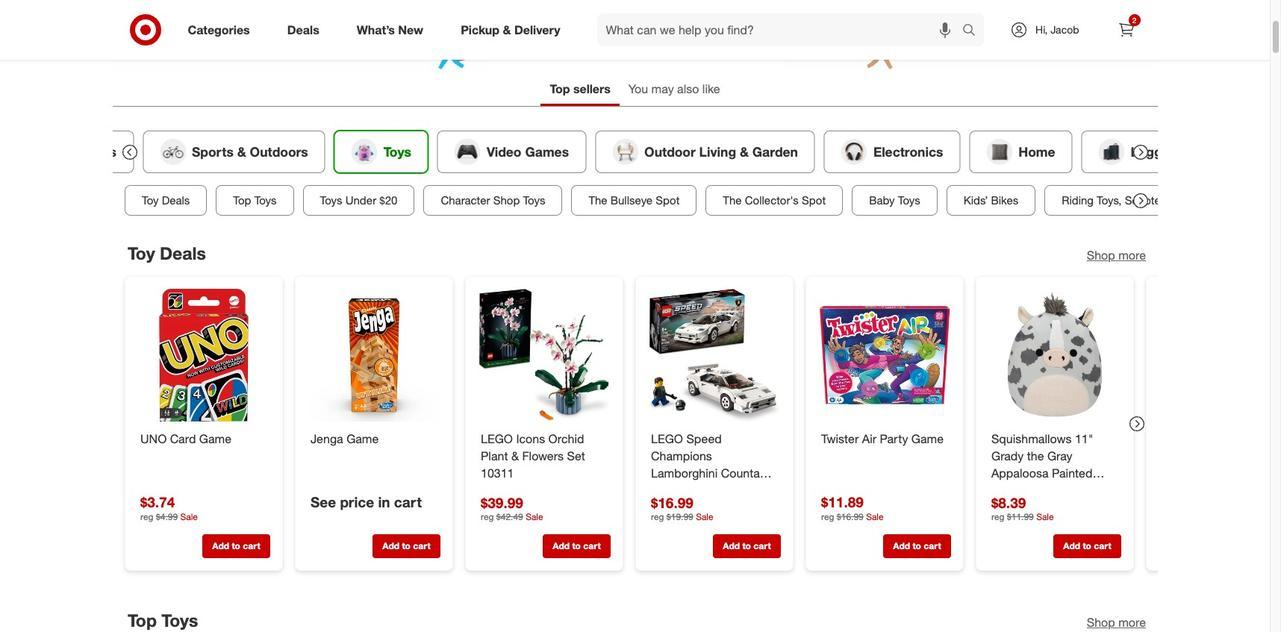 Task type: describe. For each thing, give the bounding box(es) containing it.
1 vertical spatial toy deals
[[127, 243, 206, 264]]

plant
[[481, 448, 508, 463]]

$39.99
[[481, 494, 523, 511]]

$20
[[379, 193, 397, 207]]

top for top toys "button"
[[233, 193, 251, 207]]

gray
[[1047, 448, 1072, 463]]

toy deals inside toy deals button
[[142, 193, 190, 207]]

set inside "lego icons orchid plant & flowers set 10311"
[[567, 448, 585, 463]]

uno card game
[[140, 431, 231, 446]]

toy deals button
[[124, 185, 207, 216]]

lego icons orchid plant & flowers set 10311 link
[[481, 431, 608, 482]]

add for $3.74
[[212, 541, 229, 552]]

air
[[862, 431, 876, 446]]

what's new link
[[344, 13, 442, 46]]

categories
[[188, 22, 250, 37]]

painted
[[1052, 465, 1093, 480]]

2 link
[[1110, 13, 1143, 46]]

you
[[629, 81, 648, 96]]

cart for $16.99
[[753, 541, 771, 552]]

$8.39
[[991, 494, 1026, 511]]

may
[[652, 81, 674, 96]]

add to cart for $16.99
[[723, 541, 771, 552]]

more for top toys
[[1118, 615, 1146, 630]]

add to cart for $39.99
[[552, 541, 601, 552]]

What can we help you find? suggestions appear below search field
[[597, 13, 966, 46]]

race
[[651, 483, 678, 497]]

grady
[[991, 448, 1024, 463]]

card
[[170, 431, 196, 446]]

pickup & delivery
[[461, 22, 561, 37]]

jenga
[[310, 431, 343, 446]]

the collector's spot button
[[706, 185, 843, 216]]

shop more for top toys
[[1087, 615, 1146, 630]]

shop more button for toy deals
[[1087, 247, 1146, 264]]

shoes
[[77, 144, 116, 160]]

sale inside 'squishmallows 11" grady the gray appaloosa painted horse plush toy $8.39 reg $11.99 sale'
[[1036, 511, 1054, 523]]

add to cart button for $16.99
[[713, 535, 781, 559]]

& right pickup
[[503, 22, 511, 37]]

sports & outdoors
[[192, 144, 308, 160]]

cart for $39.99
[[583, 541, 601, 552]]

hi, jacob
[[1036, 23, 1080, 36]]

deals inside deals link
[[287, 22, 319, 37]]

riding toys, scooters & hoverboards button
[[1045, 185, 1265, 216]]

& right living
[[740, 144, 749, 160]]

$16.99 inside lego speed champions lamborghini countach race car set 76908 $16.99 reg $19.99 sale
[[651, 494, 693, 511]]

under
[[345, 193, 376, 207]]

outdoor living & garden button
[[595, 131, 815, 173]]

collector's
[[745, 193, 799, 207]]

squishmallows 11" grady the gray appaloosa painted horse plush toy link
[[991, 431, 1118, 497]]

add for $8.39
[[1063, 541, 1080, 552]]

reg inside 'squishmallows 11" grady the gray appaloosa painted horse plush toy $8.39 reg $11.99 sale'
[[991, 511, 1004, 523]]

appaloosa
[[991, 465, 1049, 480]]

shoes button
[[28, 131, 133, 173]]

sellers
[[574, 81, 611, 96]]

video games
[[486, 144, 569, 160]]

10311
[[481, 465, 514, 480]]

2 add to cart from the left
[[382, 541, 430, 552]]

see price in cart
[[310, 493, 422, 511]]

$3.74 reg $4.99 sale
[[140, 493, 197, 522]]

categories link
[[175, 13, 269, 46]]

shop for deals
[[1087, 248, 1115, 263]]

add to cart for $11.89
[[893, 541, 941, 552]]

sale for $3.74
[[180, 511, 197, 522]]

spot for the collector's spot
[[802, 193, 826, 207]]

horse
[[991, 483, 1023, 497]]

character shop toys button
[[423, 185, 562, 216]]

add to cart button for $8.39
[[1053, 535, 1121, 559]]

countach
[[721, 465, 773, 480]]

toys,
[[1097, 193, 1122, 207]]

11"
[[1075, 431, 1093, 446]]

reg for $39.99
[[481, 511, 494, 523]]

toy inside toy deals button
[[142, 193, 158, 207]]

1 game from the left
[[199, 431, 231, 446]]

video
[[486, 144, 521, 160]]

lego speed champions lamborghini countach race car set 76908 $16.99 reg $19.99 sale
[[651, 431, 773, 523]]

search
[[956, 24, 992, 39]]

the for the bullseye spot
[[588, 193, 607, 207]]

electronics button
[[824, 131, 960, 173]]

flowers
[[522, 448, 564, 463]]

toys under $20
[[320, 193, 397, 207]]

squishmallows
[[991, 431, 1072, 446]]

the bullseye spot
[[588, 193, 679, 207]]

top toys inside top toys "button"
[[233, 193, 276, 207]]

pickup & delivery link
[[448, 13, 579, 46]]

add for $11.89
[[893, 541, 910, 552]]

outdoor living & garden
[[644, 144, 798, 160]]

1 vertical spatial toy
[[127, 243, 155, 264]]

$42.49
[[496, 511, 523, 523]]

2 vertical spatial top
[[127, 610, 156, 631]]

car
[[682, 483, 701, 497]]

home
[[1019, 144, 1055, 160]]

lego icons orchid plant & flowers set 10311
[[481, 431, 585, 480]]

champions
[[651, 448, 712, 463]]

speed
[[686, 431, 722, 446]]

more for toy deals
[[1118, 248, 1146, 263]]

deals link
[[275, 13, 338, 46]]

sale inside lego speed champions lamborghini countach race car set 76908 $16.99 reg $19.99 sale
[[696, 511, 713, 523]]

jenga game link
[[310, 431, 437, 448]]

add to cart for $3.74
[[212, 541, 260, 552]]

in
[[378, 493, 390, 511]]

toys under $20 button
[[303, 185, 414, 216]]

what's new
[[357, 22, 424, 37]]

to for $39.99
[[572, 541, 581, 552]]

bikes
[[991, 193, 1018, 207]]



Task type: locate. For each thing, give the bounding box(es) containing it.
$16.99
[[651, 494, 693, 511], [837, 511, 864, 522]]

sale inside $39.99 reg $42.49 sale
[[525, 511, 543, 523]]

1 horizontal spatial game
[[346, 431, 378, 446]]

top sellers link
[[541, 75, 620, 106]]

lego for lego icons orchid plant & flowers set 10311
[[481, 431, 513, 446]]

2 shop more from the top
[[1087, 615, 1146, 630]]

sports & outdoors button
[[142, 131, 325, 173]]

1 horizontal spatial the
[[723, 193, 742, 207]]

also
[[677, 81, 699, 96]]

riding
[[1062, 193, 1094, 207]]

$11.89
[[821, 493, 864, 511]]

game right card on the bottom
[[199, 431, 231, 446]]

lego speed champions lamborghini countach race car set 76908 link
[[651, 431, 778, 497]]

party
[[880, 431, 908, 446]]

sports
[[192, 144, 233, 160]]

sale for $39.99
[[525, 511, 543, 523]]

0 horizontal spatial top toys
[[127, 610, 198, 631]]

set down 'orchid'
[[567, 448, 585, 463]]

2 add from the left
[[382, 541, 399, 552]]

& right scooters
[[1173, 193, 1180, 207]]

2 the from the left
[[723, 193, 742, 207]]

1 vertical spatial shop more button
[[1087, 614, 1146, 632]]

3 add to cart button from the left
[[543, 535, 611, 559]]

kids' bikes button
[[946, 185, 1036, 216]]

0 horizontal spatial the
[[588, 193, 607, 207]]

5 add to cart button from the left
[[883, 535, 951, 559]]

0 vertical spatial shop
[[493, 193, 520, 207]]

outdoor
[[644, 144, 695, 160]]

the inside button
[[723, 193, 742, 207]]

delivery
[[514, 22, 561, 37]]

reg left $19.99
[[651, 511, 664, 523]]

2 vertical spatial deals
[[159, 243, 206, 264]]

outdoors
[[249, 144, 308, 160]]

baby toys
[[869, 193, 920, 207]]

1 horizontal spatial top toys
[[233, 193, 276, 207]]

twister air party game link
[[821, 431, 948, 448]]

0 horizontal spatial top
[[127, 610, 156, 631]]

0 vertical spatial shop more button
[[1087, 247, 1146, 264]]

1 horizontal spatial spot
[[802, 193, 826, 207]]

1 add to cart button from the left
[[202, 535, 270, 559]]

deals inside toy deals button
[[161, 193, 190, 207]]

character shop toys
[[441, 193, 545, 207]]

1 shop more button from the top
[[1087, 247, 1146, 264]]

home button
[[969, 131, 1072, 173]]

to for $8.39
[[1083, 541, 1091, 552]]

the collector's spot
[[723, 193, 826, 207]]

toys button
[[334, 131, 428, 173]]

reg for $3.74
[[140, 511, 153, 522]]

sale inside $11.89 reg $16.99 sale
[[866, 511, 884, 522]]

game right party
[[911, 431, 944, 446]]

squishmallows 11" grady the gray appaloosa painted horse plush toy $8.39 reg $11.99 sale
[[991, 431, 1093, 523]]

twister
[[821, 431, 859, 446]]

1 more from the top
[[1118, 248, 1146, 263]]

toys
[[383, 144, 411, 160], [254, 193, 276, 207], [320, 193, 342, 207], [523, 193, 545, 207], [898, 193, 920, 207], [161, 610, 198, 631]]

3 sale from the left
[[525, 511, 543, 523]]

toys inside button
[[320, 193, 342, 207]]

2 horizontal spatial top
[[550, 81, 570, 96]]

lego up "plant"
[[481, 431, 513, 446]]

1 shop more from the top
[[1087, 248, 1146, 263]]

kids'
[[964, 193, 988, 207]]

2 sale from the left
[[866, 511, 884, 522]]

3 add to cart from the left
[[552, 541, 601, 552]]

bullseye
[[610, 193, 652, 207]]

squishmallows 11" grady the gray appaloosa painted horse plush toy image
[[988, 289, 1121, 422], [988, 289, 1121, 422]]

4 sale from the left
[[696, 511, 713, 523]]

1 add from the left
[[212, 541, 229, 552]]

1 horizontal spatial $16.99
[[837, 511, 864, 522]]

2 reg from the left
[[821, 511, 834, 522]]

3 to from the left
[[572, 541, 581, 552]]

like
[[703, 81, 720, 96]]

1 add to cart from the left
[[212, 541, 260, 552]]

shop inside button
[[493, 193, 520, 207]]

hoverboards
[[1183, 193, 1248, 207]]

6 to from the left
[[1083, 541, 1091, 552]]

2 game from the left
[[346, 431, 378, 446]]

garden
[[752, 144, 798, 160]]

5 reg from the left
[[991, 511, 1004, 523]]

reg down $3.74
[[140, 511, 153, 522]]

5 add to cart from the left
[[893, 541, 941, 552]]

add to cart button for $39.99
[[543, 535, 611, 559]]

character
[[441, 193, 490, 207]]

spot inside button
[[656, 193, 679, 207]]

1 vertical spatial more
[[1118, 615, 1146, 630]]

2 lego from the left
[[651, 431, 683, 446]]

see
[[310, 493, 336, 511]]

2 vertical spatial toy
[[1060, 483, 1078, 497]]

to for $11.89
[[913, 541, 921, 552]]

reg inside $39.99 reg $42.49 sale
[[481, 511, 494, 523]]

1 horizontal spatial set
[[704, 483, 722, 497]]

2
[[1133, 16, 1137, 25]]

cart for $3.74
[[243, 541, 260, 552]]

lego icons orchid plant & flowers set 10311 image
[[478, 289, 611, 422], [478, 289, 611, 422]]

2 add to cart button from the left
[[372, 535, 440, 559]]

baby
[[869, 193, 895, 207]]

6 add to cart button from the left
[[1053, 535, 1121, 559]]

sale for $11.89
[[866, 511, 884, 522]]

lego for lego speed champions lamborghini countach race car set 76908 $16.99 reg $19.99 sale
[[651, 431, 683, 446]]

new
[[398, 22, 424, 37]]

game
[[199, 431, 231, 446], [346, 431, 378, 446], [911, 431, 944, 446]]

1 vertical spatial shop
[[1087, 248, 1115, 263]]

1 to from the left
[[231, 541, 240, 552]]

set right car
[[704, 483, 722, 497]]

3 game from the left
[[911, 431, 944, 446]]

luggage button
[[1081, 131, 1202, 173]]

1 horizontal spatial top
[[233, 193, 251, 207]]

uno
[[140, 431, 166, 446]]

1 vertical spatial set
[[704, 483, 722, 497]]

4 to from the left
[[742, 541, 751, 552]]

add to cart for $8.39
[[1063, 541, 1111, 552]]

you may also like link
[[620, 75, 729, 106]]

spot
[[656, 193, 679, 207], [802, 193, 826, 207]]

2 spot from the left
[[802, 193, 826, 207]]

top toys
[[233, 193, 276, 207], [127, 610, 198, 631]]

shop for toys
[[1087, 615, 1115, 630]]

1 the from the left
[[588, 193, 607, 207]]

&
[[503, 22, 511, 37], [237, 144, 246, 160], [740, 144, 749, 160], [1173, 193, 1180, 207], [511, 448, 519, 463]]

4 reg from the left
[[651, 511, 664, 523]]

6 add from the left
[[1063, 541, 1080, 552]]

to for $16.99
[[742, 541, 751, 552]]

2 vertical spatial shop
[[1087, 615, 1115, 630]]

the left bullseye
[[588, 193, 607, 207]]

0 horizontal spatial lego
[[481, 431, 513, 446]]

2 to from the left
[[402, 541, 410, 552]]

0 vertical spatial top
[[550, 81, 570, 96]]

the inside button
[[588, 193, 607, 207]]

add to cart
[[212, 541, 260, 552], [382, 541, 430, 552], [552, 541, 601, 552], [723, 541, 771, 552], [893, 541, 941, 552], [1063, 541, 1111, 552]]

4 add from the left
[[723, 541, 740, 552]]

jenga game image
[[307, 289, 440, 422], [307, 289, 440, 422]]

add to cart button for $3.74
[[202, 535, 270, 559]]

the for the collector's spot
[[723, 193, 742, 207]]

set
[[567, 448, 585, 463], [704, 483, 722, 497]]

0 horizontal spatial set
[[567, 448, 585, 463]]

reg down the $39.99
[[481, 511, 494, 523]]

0 vertical spatial toy deals
[[142, 193, 190, 207]]

3 add from the left
[[552, 541, 569, 552]]

4 add to cart button from the left
[[713, 535, 781, 559]]

reg inside lego speed champions lamborghini countach race car set 76908 $16.99 reg $19.99 sale
[[651, 511, 664, 523]]

games
[[525, 144, 569, 160]]

1 vertical spatial top toys
[[127, 610, 198, 631]]

game right jenga
[[346, 431, 378, 446]]

lego up the champions
[[651, 431, 683, 446]]

spot inside button
[[802, 193, 826, 207]]

spot for the bullseye spot
[[656, 193, 679, 207]]

jenga game
[[310, 431, 378, 446]]

toy
[[142, 193, 158, 207], [127, 243, 155, 264], [1060, 483, 1078, 497]]

5 to from the left
[[913, 541, 921, 552]]

spot right bullseye
[[656, 193, 679, 207]]

to for $3.74
[[231, 541, 240, 552]]

0 horizontal spatial spot
[[656, 193, 679, 207]]

1 sale from the left
[[180, 511, 197, 522]]

3 reg from the left
[[481, 511, 494, 523]]

add for $39.99
[[552, 541, 569, 552]]

0 vertical spatial top toys
[[233, 193, 276, 207]]

sale inside $3.74 reg $4.99 sale
[[180, 511, 197, 522]]

you may also like
[[629, 81, 720, 96]]

0 vertical spatial deals
[[287, 22, 319, 37]]

0 vertical spatial set
[[567, 448, 585, 463]]

cart for $8.39
[[1094, 541, 1111, 552]]

$19.99
[[666, 511, 693, 523]]

set inside lego speed champions lamborghini countach race car set 76908 $16.99 reg $19.99 sale
[[704, 483, 722, 497]]

0 horizontal spatial game
[[199, 431, 231, 446]]

1 lego from the left
[[481, 431, 513, 446]]

baby toys button
[[852, 185, 937, 216]]

reg for $11.89
[[821, 511, 834, 522]]

0 vertical spatial shop more
[[1087, 248, 1146, 263]]

$11.99
[[1007, 511, 1034, 523]]

1 spot from the left
[[656, 193, 679, 207]]

toy inside 'squishmallows 11" grady the gray appaloosa painted horse plush toy $8.39 reg $11.99 sale'
[[1060, 483, 1078, 497]]

top toys button
[[216, 185, 294, 216]]

twister air party game
[[821, 431, 944, 446]]

$11.89 reg $16.99 sale
[[821, 493, 884, 522]]

shop more button
[[1087, 247, 1146, 264], [1087, 614, 1146, 632]]

& right "plant"
[[511, 448, 519, 463]]

cart for $11.89
[[924, 541, 941, 552]]

76908
[[725, 483, 759, 497]]

top for "top sellers" link
[[550, 81, 570, 96]]

spot right collector's
[[802, 193, 826, 207]]

2 shop more button from the top
[[1087, 614, 1146, 632]]

top sellers
[[550, 81, 611, 96]]

& inside "lego icons orchid plant & flowers set 10311"
[[511, 448, 519, 463]]

2 more from the top
[[1118, 615, 1146, 630]]

scooters
[[1125, 193, 1170, 207]]

hi,
[[1036, 23, 1048, 36]]

0 vertical spatial toy
[[142, 193, 158, 207]]

1 vertical spatial shop more
[[1087, 615, 1146, 630]]

jacob
[[1051, 23, 1080, 36]]

add for $16.99
[[723, 541, 740, 552]]

add to cart button for $11.89
[[883, 535, 951, 559]]

orchid
[[548, 431, 584, 446]]

1 horizontal spatial lego
[[651, 431, 683, 446]]

lego inside lego speed champions lamborghini countach race car set 76908 $16.99 reg $19.99 sale
[[651, 431, 683, 446]]

kids' bikes
[[964, 193, 1018, 207]]

0 horizontal spatial $16.99
[[651, 494, 693, 511]]

$39.99 reg $42.49 sale
[[481, 494, 543, 523]]

shop more button for top toys
[[1087, 614, 1146, 632]]

reg down '$11.89'
[[821, 511, 834, 522]]

reg inside $3.74 reg $4.99 sale
[[140, 511, 153, 522]]

4 add to cart from the left
[[723, 541, 771, 552]]

6 add to cart from the left
[[1063, 541, 1111, 552]]

video games button
[[437, 131, 586, 173]]

$16.99 up $19.99
[[651, 494, 693, 511]]

electronics
[[873, 144, 943, 160]]

5 add from the left
[[893, 541, 910, 552]]

0 vertical spatial more
[[1118, 248, 1146, 263]]

reg down $8.39
[[991, 511, 1004, 523]]

lamborghini
[[651, 465, 717, 480]]

& right the sports
[[237, 144, 246, 160]]

the left collector's
[[723, 193, 742, 207]]

top inside "button"
[[233, 193, 251, 207]]

lego speed champions lamborghini countach race car set 76908 image
[[648, 289, 781, 422], [648, 289, 781, 422]]

5 sale from the left
[[1036, 511, 1054, 523]]

1 vertical spatial top
[[233, 193, 251, 207]]

$4.99
[[156, 511, 177, 522]]

lego inside "lego icons orchid plant & flowers set 10311"
[[481, 431, 513, 446]]

deals
[[287, 22, 319, 37], [161, 193, 190, 207], [159, 243, 206, 264]]

twister air party game image
[[818, 289, 951, 422], [818, 289, 951, 422]]

pickup
[[461, 22, 500, 37]]

2 horizontal spatial game
[[911, 431, 944, 446]]

1 reg from the left
[[140, 511, 153, 522]]

the bullseye spot button
[[571, 185, 697, 216]]

riding toys, scooters & hoverboards
[[1062, 193, 1248, 207]]

$16.99 inside $11.89 reg $16.99 sale
[[837, 511, 864, 522]]

reg inside $11.89 reg $16.99 sale
[[821, 511, 834, 522]]

$16.99 down '$11.89'
[[837, 511, 864, 522]]

uno card game image
[[137, 289, 270, 422], [137, 289, 270, 422]]

shop more for toy deals
[[1087, 248, 1146, 263]]

what's
[[357, 22, 395, 37]]

price
[[340, 493, 374, 511]]

1 vertical spatial deals
[[161, 193, 190, 207]]



Task type: vqa. For each thing, say whether or not it's contained in the screenshot.
the Shop all Sensodyne Sensodyne Repair & Protect Whitening Toothpaste - 3.4oz
no



